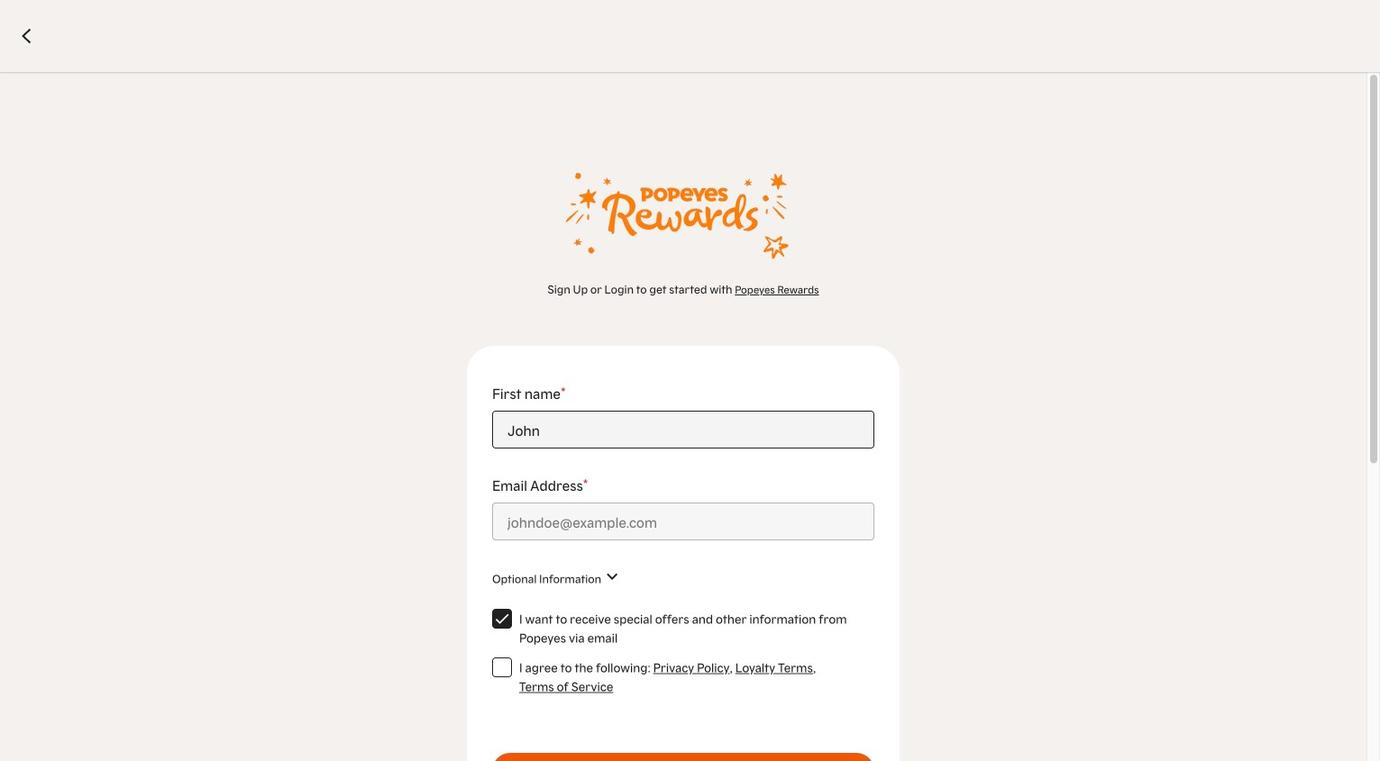 Task type: vqa. For each thing, say whether or not it's contained in the screenshot.
Name text box at the bottom
yes



Task type: describe. For each thing, give the bounding box(es) containing it.
Email email field
[[492, 503, 874, 541]]

back image
[[18, 27, 36, 45]]

back image
[[22, 29, 31, 44]]



Task type: locate. For each thing, give the bounding box(es) containing it.
Name text field
[[492, 411, 874, 449]]



